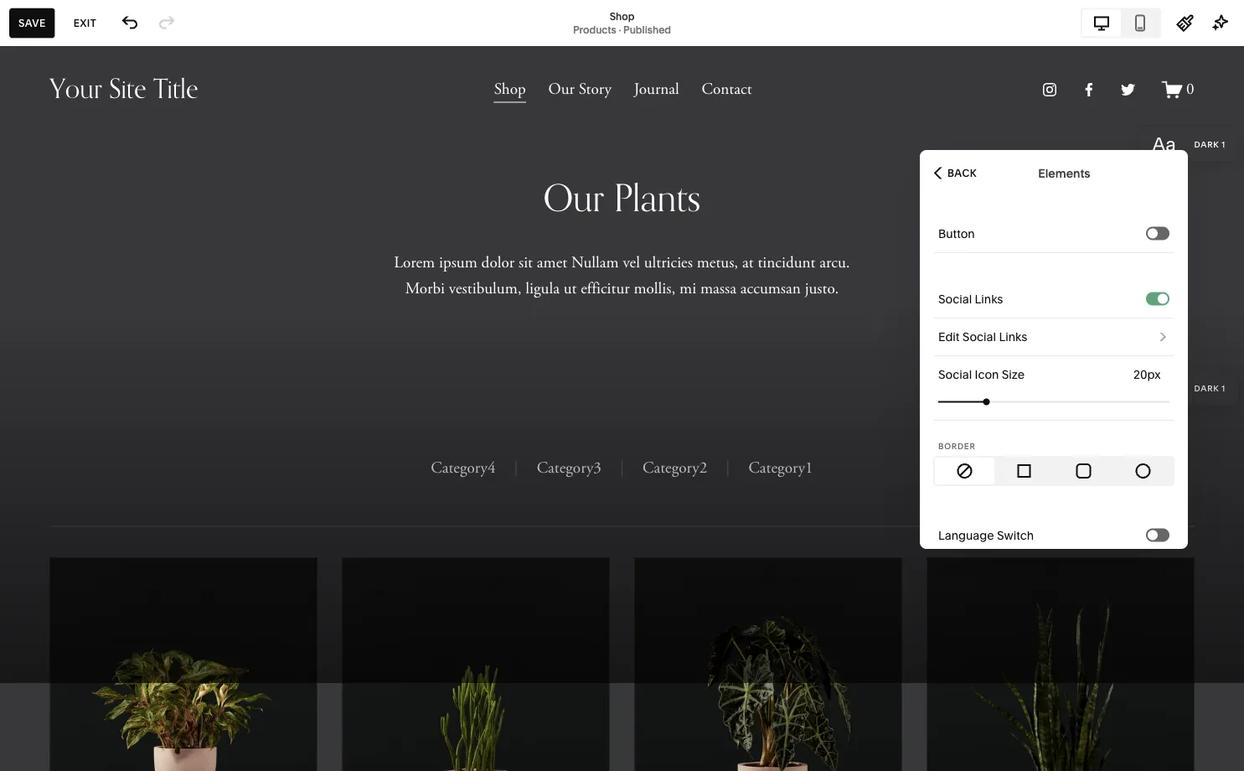Task type: vqa. For each thing, say whether or not it's contained in the screenshot.
Lily
yes



Task type: describe. For each thing, give the bounding box(es) containing it.
save button
[[9, 8, 55, 38]]

exit button
[[64, 8, 106, 38]]

categories
[[32, 31, 100, 43]]

·
[[619, 23, 621, 36]]

from for snake
[[111, 580, 133, 593]]

categories button
[[0, 18, 118, 55]]

snake from $12
[[111, 564, 151, 593]]

$15
[[135, 524, 151, 536]]

alocasia
[[111, 507, 158, 522]]

Language Switch checkbox
[[1148, 530, 1158, 540]]

$12 inside 'pencil plant from $12'
[[135, 468, 151, 480]]

1 vertical spatial tab list
[[935, 458, 1173, 484]]

snake
[[111, 564, 144, 578]]

language
[[939, 528, 995, 543]]

from inside 'pencil plant from $12'
[[111, 468, 133, 480]]

products
[[573, 23, 617, 36]]

4 icon image from the left
[[1134, 462, 1153, 480]]

all
[[28, 80, 51, 103]]

lily from $20
[[111, 395, 153, 424]]

edit social links
[[939, 330, 1028, 344]]

5 from from the top
[[111, 637, 133, 649]]

social links
[[939, 292, 1004, 306]]

Button checkbox
[[1148, 228, 1158, 238]]

alocasia from $15
[[111, 507, 158, 536]]

3 icon image from the left
[[1075, 462, 1093, 480]]

$9 $10
[[159, 356, 189, 368]]

1 vertical spatial links
[[999, 330, 1028, 344]]

$9
[[159, 356, 171, 368]]

2 icon image from the left
[[1015, 462, 1034, 480]]

switch
[[997, 528, 1034, 543]]

published
[[624, 23, 671, 36]]

from $30
[[111, 637, 153, 649]]

shop products · published
[[573, 10, 671, 36]]

elements
[[1039, 166, 1091, 180]]

back button
[[929, 155, 982, 192]]

social icon size
[[939, 368, 1025, 382]]

0 vertical spatial links
[[975, 292, 1004, 306]]

exit
[[74, 17, 97, 29]]



Task type: locate. For each thing, give the bounding box(es) containing it.
border
[[939, 441, 976, 451]]

$12 inside snake from $12
[[135, 580, 151, 593]]

icon image up switch
[[1015, 462, 1034, 480]]

icon image down border
[[956, 462, 974, 480]]

pencil plant from $12
[[111, 451, 175, 480]]

edit
[[939, 330, 960, 344]]

Social Icon Size text field
[[1134, 365, 1165, 384]]

0 vertical spatial social
[[939, 292, 972, 306]]

$20
[[135, 412, 153, 424]]

from down lily
[[111, 412, 133, 424]]

$10
[[174, 356, 189, 368]]

links
[[975, 292, 1004, 306], [999, 330, 1028, 344]]

$12 down 'pencil'
[[135, 468, 151, 480]]

$12
[[135, 468, 151, 480], [135, 580, 151, 593]]

language switch
[[939, 528, 1034, 543]]

from
[[111, 412, 133, 424], [111, 468, 133, 480], [111, 524, 133, 536], [111, 580, 133, 593], [111, 637, 133, 649]]

from inside snake from $12
[[111, 580, 133, 593]]

from down alocasia
[[111, 524, 133, 536]]

icon
[[975, 368, 999, 382]]

1 $12 from the top
[[135, 468, 151, 480]]

button
[[939, 227, 975, 241]]

$12 down snake
[[135, 580, 151, 593]]

1 vertical spatial plant
[[147, 451, 175, 466]]

social left icon
[[939, 368, 972, 382]]

links up size
[[999, 330, 1028, 344]]

plant right 'pencil'
[[147, 451, 175, 466]]

plant inside 'pencil plant from $12'
[[147, 451, 175, 466]]

shop
[[610, 10, 635, 22]]

1 icon image from the left
[[956, 462, 974, 480]]

1 vertical spatial social
[[963, 330, 997, 344]]

icon image up language switch checkbox at bottom
[[1134, 462, 1153, 480]]

2 $12 from the top
[[135, 580, 151, 593]]

1 from from the top
[[111, 412, 133, 424]]

from inside 'lily from $20'
[[111, 412, 133, 424]]

1 vertical spatial $12
[[135, 580, 151, 593]]

hidden
[[115, 357, 150, 367]]

social right edit
[[963, 330, 997, 344]]

tab list
[[1083, 10, 1160, 36], [935, 458, 1173, 484]]

from left $30
[[111, 637, 133, 649]]

pencil
[[111, 451, 144, 466]]

size
[[1002, 368, 1025, 382]]

0 vertical spatial tab list
[[1083, 10, 1160, 36]]

from down snake
[[111, 580, 133, 593]]

from for lily
[[111, 412, 133, 424]]

Social Links checkbox
[[1158, 294, 1168, 304]]

0 vertical spatial $12
[[135, 468, 151, 480]]

social
[[939, 292, 972, 306], [963, 330, 997, 344], [939, 368, 972, 382]]

3 from from the top
[[111, 524, 133, 536]]

plant
[[111, 329, 138, 343], [147, 451, 175, 466]]

social for links
[[939, 292, 972, 306]]

2 from from the top
[[111, 468, 133, 480]]

from for alocasia
[[111, 524, 133, 536]]

2 vertical spatial social
[[939, 368, 972, 382]]

row group containing plant
[[0, 325, 332, 771]]

0 vertical spatial plant
[[111, 329, 138, 343]]

0 horizontal spatial plant
[[111, 329, 138, 343]]

links up edit social links
[[975, 292, 1004, 306]]

from down 'pencil'
[[111, 468, 133, 480]]

row group
[[0, 325, 332, 771]]

Social Icon Size range field
[[939, 383, 1170, 420]]

icon image
[[956, 462, 974, 480], [1015, 462, 1034, 480], [1075, 462, 1093, 480], [1134, 462, 1153, 480]]

social up edit
[[939, 292, 972, 306]]

4 from from the top
[[111, 580, 133, 593]]

from inside the alocasia from $15
[[111, 524, 133, 536]]

$30
[[135, 637, 153, 649]]

back
[[948, 167, 977, 179]]

save
[[18, 17, 46, 29]]

plant up hidden
[[111, 329, 138, 343]]

lily
[[111, 395, 129, 409]]

1 horizontal spatial plant
[[147, 451, 175, 466]]

social for icon
[[939, 368, 972, 382]]

icon image down 'social icon size' 'range field'
[[1075, 462, 1093, 480]]



